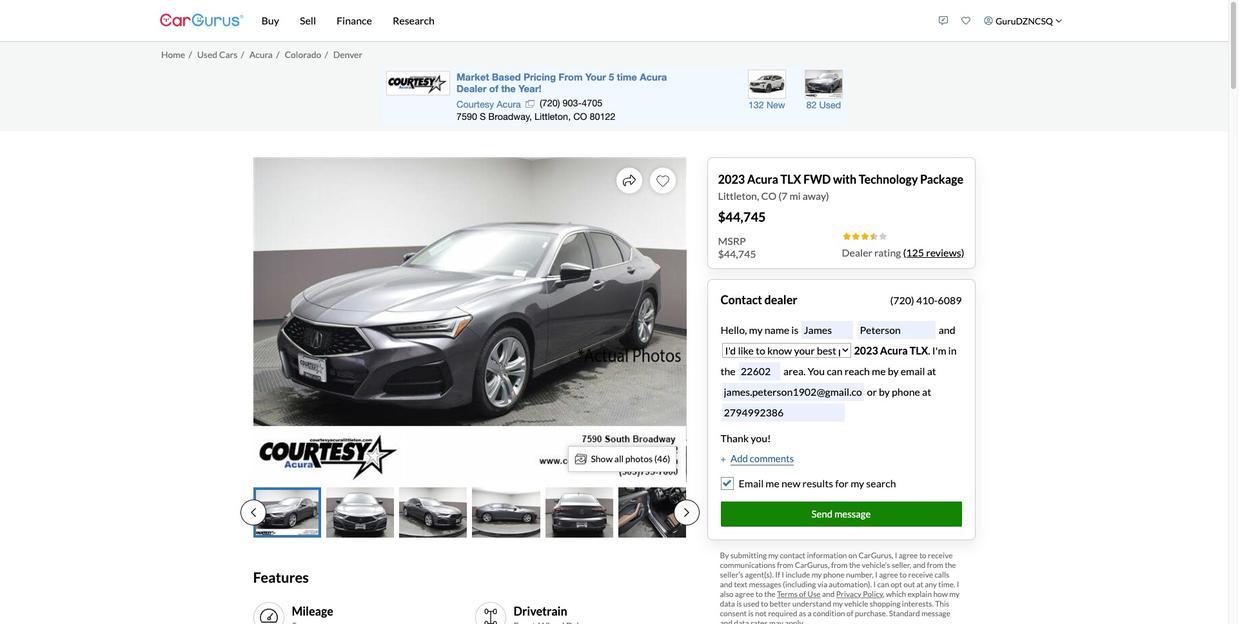 Task type: vqa. For each thing, say whether or not it's contained in the screenshot.
savings.
no



Task type: describe. For each thing, give the bounding box(es) containing it.
home / used cars / acura / colorado / denver
[[161, 49, 363, 60]]

my right include
[[812, 570, 822, 580]]

410-
[[917, 294, 938, 306]]

opt
[[891, 580, 902, 589]]

(125
[[903, 246, 924, 258]]

1 horizontal spatial is
[[748, 609, 754, 618]]

home link
[[161, 49, 185, 60]]

rates
[[751, 618, 768, 624]]

automation).
[[829, 580, 872, 589]]

i right time.
[[957, 580, 959, 589]]

view vehicle photo 4 image
[[472, 487, 540, 538]]

required
[[768, 609, 798, 618]]

my left contact
[[768, 551, 779, 560]]

user icon image
[[985, 16, 994, 25]]

and right use
[[822, 589, 835, 599]]

used
[[197, 49, 217, 60]]

show all photos (46)
[[591, 453, 670, 464]]

how
[[934, 589, 948, 599]]

next page image
[[684, 508, 689, 518]]

0 vertical spatial by
[[888, 365, 899, 377]]

sell
[[300, 14, 316, 26]]

Zip code field
[[739, 362, 780, 380]]

all
[[615, 453, 624, 464]]

information
[[807, 551, 847, 560]]

0 vertical spatial data
[[720, 599, 735, 609]]

privacy policy link
[[836, 589, 883, 599]]

used
[[744, 599, 760, 609]]

with
[[833, 172, 857, 186]]

to inside , which explain how my data is used to better understand my vehicle shopping interests. this consent is not required as a condition of purchase. standard message and data rates may apply.
[[761, 599, 768, 609]]

calls
[[935, 570, 950, 580]]

buy button
[[251, 0, 290, 41]]

0 horizontal spatial can
[[827, 365, 843, 377]]

(46)
[[655, 453, 670, 464]]

Phone (optional) telephone field
[[722, 403, 845, 422]]

the inside . i'm in the
[[721, 365, 736, 377]]

you
[[808, 365, 825, 377]]

which
[[886, 589, 906, 599]]

text
[[734, 580, 748, 589]]

prev page image
[[251, 508, 256, 518]]

0 horizontal spatial of
[[799, 589, 806, 599]]

cars
[[219, 49, 238, 60]]

understand
[[793, 599, 832, 609]]

phone inside by submitting my contact information on cargurus, i agree to receive communications from cargurus, from the vehicle's seller, and from the seller's agent(s). if i include my phone number, i agree to receive calls and text messages (including via automation). i can opt out at any time. i also agree to the
[[824, 570, 845, 580]]

vehicle
[[845, 599, 869, 609]]

home
[[161, 49, 185, 60]]

,
[[883, 589, 885, 599]]

1 / from the left
[[189, 49, 192, 60]]

3 from from the left
[[927, 560, 944, 570]]

1 horizontal spatial me
[[872, 365, 886, 377]]

0 vertical spatial phone
[[892, 385, 920, 398]]

as
[[799, 609, 806, 618]]

message inside button
[[835, 508, 871, 520]]

technology
[[859, 172, 918, 186]]

may
[[769, 618, 784, 624]]

colorado
[[285, 49, 321, 60]]

terms of use and privacy policy
[[777, 589, 883, 599]]

1 vertical spatial data
[[734, 618, 749, 624]]

dealer
[[842, 246, 873, 258]]

show all photos (46) link
[[569, 446, 676, 472]]

this
[[935, 599, 950, 609]]

of inside , which explain how my data is used to better understand my vehicle shopping interests. this consent is not required as a condition of purchase. standard message and data rates may apply.
[[847, 609, 854, 618]]

my right for
[[851, 478, 864, 490]]

First name field
[[802, 321, 854, 339]]

advertisement region
[[380, 67, 849, 125]]

finance
[[337, 14, 372, 26]]

the left terms
[[764, 589, 776, 599]]

1 vertical spatial me
[[766, 478, 780, 490]]

comments
[[750, 452, 794, 464]]

contact dealer
[[721, 293, 798, 307]]

message inside , which explain how my data is used to better understand my vehicle shopping interests. this consent is not required as a condition of purchase. standard message and data rates may apply.
[[922, 609, 951, 618]]

menu bar containing buy
[[243, 0, 933, 41]]

msrp $44,745
[[718, 234, 756, 260]]

and up in
[[937, 323, 956, 336]]

msrp
[[718, 234, 746, 247]]

i right vehicle's
[[895, 551, 897, 560]]

by submitting my contact information on cargurus, i agree to receive communications from cargurus, from the vehicle's seller, and from the seller's agent(s). if i include my phone number, i agree to receive calls and text messages (including via automation). i can opt out at any time. i also agree to the
[[720, 551, 959, 599]]

2023 acura tlx
[[854, 344, 928, 356]]

contact
[[721, 293, 762, 307]]

0 vertical spatial at
[[927, 365, 936, 377]]

apply.
[[785, 618, 805, 624]]

to up which
[[900, 570, 907, 580]]

2 horizontal spatial is
[[792, 323, 799, 336]]

thank
[[721, 432, 749, 444]]

name
[[765, 323, 790, 336]]

at inside by submitting my contact information on cargurus, i agree to receive communications from cargurus, from the vehicle's seller, and from the seller's agent(s). if i include my phone number, i agree to receive calls and text messages (including via automation). i can opt out at any time. i also agree to the
[[917, 580, 924, 589]]

reach
[[845, 365, 870, 377]]

rating
[[875, 246, 901, 258]]

2 / from the left
[[241, 49, 244, 60]]

area. you can reach me by email at
[[782, 365, 936, 377]]

include
[[786, 570, 810, 580]]

condition
[[813, 609, 845, 618]]

and left text
[[720, 580, 733, 589]]

add comments
[[731, 452, 794, 464]]

purchase.
[[855, 609, 888, 618]]

0 vertical spatial receive
[[928, 551, 953, 560]]

a
[[808, 609, 812, 618]]

better
[[770, 599, 791, 609]]

my left vehicle
[[833, 599, 843, 609]]

i right number,
[[875, 570, 878, 580]]

colorado link
[[285, 49, 321, 60]]

view vehicle photo 3 image
[[399, 487, 467, 538]]

by
[[720, 551, 729, 560]]

reviews)
[[926, 246, 965, 258]]

search
[[866, 478, 896, 490]]

tlx for 2023 acura tlx
[[910, 344, 928, 356]]

new
[[782, 478, 801, 490]]

, which explain how my data is used to better understand my vehicle shopping interests. this consent is not required as a condition of purchase. standard message and data rates may apply.
[[720, 589, 960, 624]]

research button
[[382, 0, 445, 41]]

denver
[[333, 49, 363, 60]]

.
[[928, 344, 931, 356]]

1 horizontal spatial agree
[[879, 570, 898, 580]]

thank you!
[[721, 432, 771, 444]]

(including
[[783, 580, 816, 589]]

acura for 2023 acura tlx
[[880, 344, 908, 356]]

email me new results for my search
[[739, 478, 896, 490]]

i right "if"
[[782, 570, 784, 580]]

6089
[[938, 294, 962, 306]]

0 vertical spatial agree
[[899, 551, 918, 560]]

mileage image
[[258, 608, 279, 624]]



Task type: locate. For each thing, give the bounding box(es) containing it.
of left use
[[799, 589, 806, 599]]

1 vertical spatial message
[[922, 609, 951, 618]]

contact
[[780, 551, 806, 560]]

/ right acura link
[[276, 49, 280, 60]]

can inside by submitting my contact information on cargurus, i agree to receive communications from cargurus, from the vehicle's seller, and from the seller's agent(s). if i include my phone number, i agree to receive calls and text messages (including via automation). i can opt out at any time. i also agree to the
[[878, 580, 889, 589]]

or by phone at
[[867, 385, 931, 398]]

data left the rates
[[734, 618, 749, 624]]

finance button
[[326, 0, 382, 41]]

/ left the used
[[189, 49, 192, 60]]

0 horizontal spatial from
[[777, 560, 794, 570]]

of
[[799, 589, 806, 599], [847, 609, 854, 618]]

also
[[720, 589, 734, 599]]

chevron down image
[[1056, 17, 1062, 24]]

from
[[777, 560, 794, 570], [831, 560, 848, 570], [927, 560, 944, 570]]

and right 'seller,'
[[913, 560, 926, 570]]

0 horizontal spatial acura
[[249, 49, 273, 60]]

can left opt
[[878, 580, 889, 589]]

not
[[755, 609, 767, 618]]

cargurus, right on
[[859, 551, 894, 560]]

can
[[827, 365, 843, 377], [878, 580, 889, 589]]

cargurus logo homepage link image
[[160, 2, 243, 39]]

2 vertical spatial agree
[[735, 589, 754, 599]]

submitting
[[731, 551, 767, 560]]

0 horizontal spatial phone
[[824, 570, 845, 580]]

0 horizontal spatial agree
[[735, 589, 754, 599]]

by
[[888, 365, 899, 377], [879, 385, 890, 398]]

1 vertical spatial tlx
[[910, 344, 928, 356]]

communications
[[720, 560, 776, 570]]

1 vertical spatial acura
[[747, 172, 778, 186]]

1 vertical spatial phone
[[824, 570, 845, 580]]

fwd
[[804, 172, 831, 186]]

0 vertical spatial acura
[[249, 49, 273, 60]]

acura for 2023 acura tlx fwd with technology package littleton, co (7 mi away)
[[747, 172, 778, 186]]

add comments button
[[721, 451, 794, 466]]

via
[[818, 580, 828, 589]]

gurudzncsq
[[996, 15, 1053, 26]]

tab list
[[240, 487, 700, 538]]

features
[[253, 569, 309, 587]]

i left ,
[[874, 580, 876, 589]]

2 horizontal spatial acura
[[880, 344, 908, 356]]

share image
[[623, 174, 636, 187]]

is left used
[[737, 599, 742, 609]]

email
[[739, 478, 764, 490]]

tlx inside 2023 acura tlx fwd with technology package littleton, co (7 mi away)
[[781, 172, 801, 186]]

3 / from the left
[[276, 49, 280, 60]]

shopping
[[870, 599, 901, 609]]

0 vertical spatial tlx
[[781, 172, 801, 186]]

consent
[[720, 609, 747, 618]]

1 horizontal spatial of
[[847, 609, 854, 618]]

send message
[[812, 508, 871, 520]]

1 vertical spatial $44,745
[[718, 247, 756, 260]]

phone down email
[[892, 385, 920, 398]]

1 vertical spatial can
[[878, 580, 889, 589]]

2023 acura tlx fwd with technology package littleton, co (7 mi away)
[[718, 172, 964, 202]]

area.
[[784, 365, 806, 377]]

for
[[835, 478, 849, 490]]

0 vertical spatial of
[[799, 589, 806, 599]]

my right how
[[950, 589, 960, 599]]

mi
[[790, 189, 801, 202]]

1 vertical spatial agree
[[879, 570, 898, 580]]

Last name field
[[858, 321, 936, 339]]

to right used
[[761, 599, 768, 609]]

(720)
[[890, 294, 915, 306]]

at down email
[[922, 385, 931, 398]]

(125 reviews) button
[[903, 245, 965, 260]]

2 from from the left
[[831, 560, 848, 570]]

is right name
[[792, 323, 799, 336]]

2023 for 2023 acura tlx fwd with technology package littleton, co (7 mi away)
[[718, 172, 745, 186]]

policy
[[863, 589, 883, 599]]

0 horizontal spatial is
[[737, 599, 742, 609]]

agree up out at the bottom right
[[899, 551, 918, 560]]

from left on
[[831, 560, 848, 570]]

at right email
[[927, 365, 936, 377]]

1 horizontal spatial can
[[878, 580, 889, 589]]

and inside , which explain how my data is used to better understand my vehicle shopping interests. this consent is not required as a condition of purchase. standard message and data rates may apply.
[[720, 618, 733, 624]]

hello,
[[721, 323, 747, 336]]

acura right cars
[[249, 49, 273, 60]]

i
[[895, 551, 897, 560], [782, 570, 784, 580], [875, 570, 878, 580], [874, 580, 876, 589], [957, 580, 959, 589]]

1 horizontal spatial from
[[831, 560, 848, 570]]

research
[[393, 14, 435, 26]]

number,
[[846, 570, 874, 580]]

receive up the explain
[[909, 570, 933, 580]]

show
[[591, 453, 613, 464]]

email
[[901, 365, 925, 377]]

photos
[[626, 453, 653, 464]]

1 vertical spatial receive
[[909, 570, 933, 580]]

gurudzncsq menu item
[[978, 3, 1069, 39]]

can right you
[[827, 365, 843, 377]]

1 from from the left
[[777, 560, 794, 570]]

4 / from the left
[[325, 49, 328, 60]]

acura down last name field on the right bottom of the page
[[880, 344, 908, 356]]

and down also
[[720, 618, 733, 624]]

tlx left i'm
[[910, 344, 928, 356]]

1 horizontal spatial message
[[922, 609, 951, 618]]

2023 inside 2023 acura tlx fwd with technology package littleton, co (7 mi away)
[[718, 172, 745, 186]]

or
[[867, 385, 877, 398]]

/ right cars
[[241, 49, 244, 60]]

1 vertical spatial at
[[922, 385, 931, 398]]

receive
[[928, 551, 953, 560], [909, 570, 933, 580]]

on
[[849, 551, 857, 560]]

message down how
[[922, 609, 951, 618]]

1 horizontal spatial phone
[[892, 385, 920, 398]]

0 vertical spatial message
[[835, 508, 871, 520]]

by left email
[[888, 365, 899, 377]]

tlx up mi
[[781, 172, 801, 186]]

1 vertical spatial by
[[879, 385, 890, 398]]

1 horizontal spatial cargurus,
[[859, 551, 894, 560]]

1 horizontal spatial tlx
[[910, 344, 928, 356]]

add a car review image
[[939, 16, 948, 25]]

0 vertical spatial $44,745
[[718, 209, 766, 224]]

2023 for 2023 acura tlx
[[854, 344, 878, 356]]

use
[[808, 589, 821, 599]]

by right or
[[879, 385, 890, 398]]

phone up terms of use and privacy policy at the right bottom
[[824, 570, 845, 580]]

$44,745 down msrp
[[718, 247, 756, 260]]

1 vertical spatial 2023
[[854, 344, 878, 356]]

0 vertical spatial 2023
[[718, 172, 745, 186]]

sell button
[[290, 0, 326, 41]]

agree right also
[[735, 589, 754, 599]]

dealer rating (125 reviews)
[[842, 246, 965, 258]]

agree
[[899, 551, 918, 560], [879, 570, 898, 580], [735, 589, 754, 599]]

messages
[[749, 580, 782, 589]]

vehicle full photo image
[[253, 157, 687, 482]]

phone
[[892, 385, 920, 398], [824, 570, 845, 580]]

data down text
[[720, 599, 735, 609]]

message right send
[[835, 508, 871, 520]]

/
[[189, 49, 192, 60], [241, 49, 244, 60], [276, 49, 280, 60], [325, 49, 328, 60]]

the left zip code field
[[721, 365, 736, 377]]

agree up ,
[[879, 570, 898, 580]]

at right out at the bottom right
[[917, 580, 924, 589]]

acura inside 2023 acura tlx fwd with technology package littleton, co (7 mi away)
[[747, 172, 778, 186]]

cargurus, up via at the bottom right of page
[[795, 560, 830, 570]]

send
[[812, 508, 833, 520]]

the up time.
[[945, 560, 956, 570]]

the up the automation). at the bottom of the page
[[849, 560, 860, 570]]

0 vertical spatial can
[[827, 365, 843, 377]]

2 horizontal spatial from
[[927, 560, 944, 570]]

dealer
[[765, 293, 798, 307]]

0 horizontal spatial me
[[766, 478, 780, 490]]

0 horizontal spatial 2023
[[718, 172, 745, 186]]

from up (including on the right of the page
[[777, 560, 794, 570]]

view vehicle photo 1 image
[[253, 487, 321, 538]]

to right 'seller,'
[[920, 551, 927, 560]]

drivetrain image
[[480, 608, 501, 624]]

used cars link
[[197, 49, 238, 60]]

terms of use link
[[777, 589, 821, 599]]

my left name
[[749, 323, 763, 336]]

standard
[[889, 609, 920, 618]]

me left "new"
[[766, 478, 780, 490]]

in
[[949, 344, 957, 356]]

Email address email field
[[722, 383, 864, 401]]

from up any
[[927, 560, 944, 570]]

results
[[803, 478, 834, 490]]

message
[[835, 508, 871, 520], [922, 609, 951, 618]]

2 vertical spatial at
[[917, 580, 924, 589]]

add
[[731, 452, 748, 464]]

acura link
[[249, 49, 273, 60]]

you!
[[751, 432, 771, 444]]

menu bar
[[243, 0, 933, 41]]

if
[[775, 570, 780, 580]]

vehicle's
[[862, 560, 890, 570]]

0 vertical spatial me
[[872, 365, 886, 377]]

is left not on the right of the page
[[748, 609, 754, 618]]

tlx for 2023 acura tlx fwd with technology package littleton, co (7 mi away)
[[781, 172, 801, 186]]

tlx
[[781, 172, 801, 186], [910, 344, 928, 356]]

2 vertical spatial acura
[[880, 344, 908, 356]]

1 $44,745 from the top
[[718, 209, 766, 224]]

0 horizontal spatial tlx
[[781, 172, 801, 186]]

view vehicle photo 6 image
[[619, 487, 687, 538]]

view vehicle photo 2 image
[[326, 487, 394, 538]]

2023 up area. you can reach me by email at
[[854, 344, 878, 356]]

plus image
[[721, 457, 726, 463]]

to
[[920, 551, 927, 560], [900, 570, 907, 580], [756, 589, 763, 599], [761, 599, 768, 609]]

away)
[[803, 189, 829, 202]]

0 horizontal spatial cargurus,
[[795, 560, 830, 570]]

saved cars image
[[962, 16, 971, 25]]

2 horizontal spatial agree
[[899, 551, 918, 560]]

acura up 'co'
[[747, 172, 778, 186]]

2023 up littleton,
[[718, 172, 745, 186]]

/ left denver
[[325, 49, 328, 60]]

receive up the calls
[[928, 551, 953, 560]]

1 horizontal spatial acura
[[747, 172, 778, 186]]

send message button
[[721, 502, 962, 527]]

is
[[792, 323, 799, 336], [737, 599, 742, 609], [748, 609, 754, 618]]

gurudzncsq menu
[[933, 3, 1069, 39]]

(720) 410-6089
[[890, 294, 962, 306]]

of down privacy
[[847, 609, 854, 618]]

1 vertical spatial of
[[847, 609, 854, 618]]

package
[[920, 172, 964, 186]]

explain
[[908, 589, 932, 599]]

drivetrain
[[514, 604, 567, 618]]

to down "agent(s)."
[[756, 589, 763, 599]]

i'm
[[933, 344, 947, 356]]

2 $44,745 from the top
[[718, 247, 756, 260]]

$44,745 down littleton,
[[718, 209, 766, 224]]

1 horizontal spatial 2023
[[854, 344, 878, 356]]

interests.
[[902, 599, 934, 609]]

0 horizontal spatial message
[[835, 508, 871, 520]]

me right reach
[[872, 365, 886, 377]]

view vehicle photo 5 image
[[546, 487, 613, 538]]



